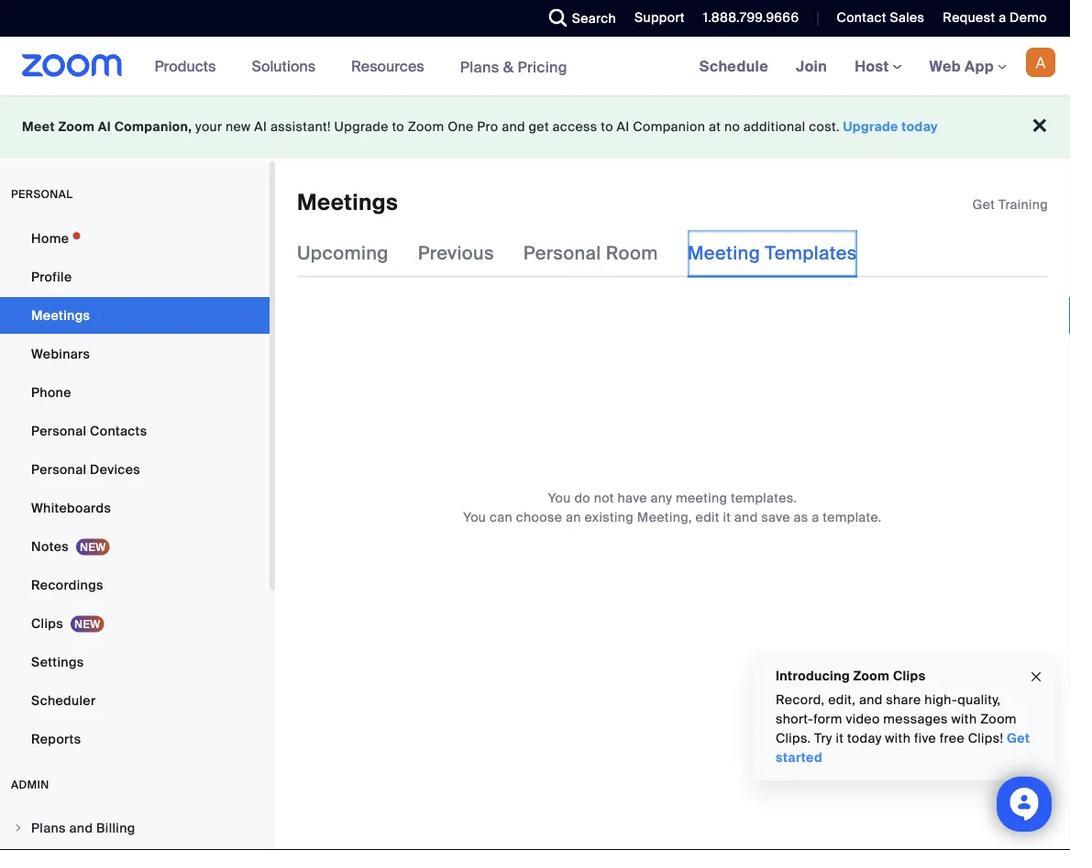 Task type: describe. For each thing, give the bounding box(es) containing it.
devices
[[90, 461, 140, 478]]

admin menu menu
[[0, 811, 270, 851]]

meetings inside personal menu 'menu'
[[31, 307, 90, 324]]

scheduler link
[[0, 683, 270, 719]]

a inside you do not have any meeting templates. you can choose an existing meeting, edit it and save as a template.
[[812, 509, 820, 526]]

no
[[725, 118, 741, 135]]

training
[[999, 196, 1049, 213]]

zoom right meet
[[58, 118, 95, 135]]

meet
[[22, 118, 55, 135]]

clips!
[[969, 730, 1004, 747]]

whiteboards
[[31, 500, 111, 517]]

get for get training
[[973, 196, 996, 213]]

solutions
[[252, 56, 316, 76]]

messages
[[884, 711, 949, 728]]

0 vertical spatial meetings
[[297, 189, 398, 217]]

get started link
[[776, 730, 1031, 767]]

resources button
[[351, 37, 433, 95]]

web
[[930, 56, 962, 76]]

personal contacts
[[31, 423, 147, 439]]

recordings link
[[0, 567, 270, 604]]

personal devices
[[31, 461, 140, 478]]

resources
[[351, 56, 424, 76]]

meetings link
[[0, 297, 270, 334]]

quality,
[[958, 692, 1001, 709]]

profile picture image
[[1027, 48, 1056, 77]]

meeting
[[688, 242, 761, 265]]

personal room
[[524, 242, 658, 265]]

host button
[[855, 56, 902, 76]]

3 ai from the left
[[617, 118, 630, 135]]

companion
[[633, 118, 706, 135]]

and inside meet zoom ai companion, footer
[[502, 118, 526, 135]]

settings
[[31, 654, 84, 671]]

personal for personal devices
[[31, 461, 87, 478]]

phone link
[[0, 374, 270, 411]]

meeting,
[[638, 509, 693, 526]]

your
[[195, 118, 222, 135]]

share
[[887, 692, 922, 709]]

it for edit
[[723, 509, 731, 526]]

get started
[[776, 730, 1031, 767]]

clips.
[[776, 730, 811, 747]]

product information navigation
[[141, 37, 582, 97]]

introducing zoom clips
[[776, 667, 926, 684]]

assistant!
[[271, 118, 331, 135]]

admin
[[11, 778, 49, 792]]

1.888.799.9666
[[704, 9, 800, 26]]

five
[[915, 730, 937, 747]]

you do not have any meeting templates. you can choose an existing meeting, edit it and save as a template.
[[464, 489, 882, 526]]

meetings navigation
[[686, 37, 1071, 97]]

plans and billing menu item
[[0, 811, 270, 846]]

record,
[[776, 692, 825, 709]]

save
[[762, 509, 791, 526]]

room
[[606, 242, 658, 265]]

edit
[[696, 509, 720, 526]]

join link
[[783, 37, 841, 95]]

tabs of meeting tab list
[[297, 230, 887, 277]]

products button
[[155, 37, 224, 95]]

app
[[965, 56, 995, 76]]

zoom left one
[[408, 118, 444, 135]]

upcoming
[[297, 242, 389, 265]]

2 upgrade from the left
[[844, 118, 899, 135]]

schedule
[[700, 56, 769, 76]]

meet zoom ai companion, footer
[[0, 95, 1071, 159]]

contact sales
[[837, 9, 925, 26]]

and inside menu item
[[69, 820, 93, 837]]

home
[[31, 230, 69, 247]]

webinars link
[[0, 336, 270, 373]]

request
[[943, 9, 996, 26]]

have
[[618, 489, 648, 506]]

started
[[776, 750, 823, 767]]

new
[[226, 118, 251, 135]]

0 vertical spatial with
[[952, 711, 978, 728]]

1 horizontal spatial you
[[548, 489, 571, 506]]

1 to from the left
[[392, 118, 405, 135]]

plans & pricing
[[460, 57, 568, 76]]

notes
[[31, 538, 69, 555]]

today inside the record, edit, and share high-quality, short-form video messages with zoom clips. try it today with five free clips!
[[848, 730, 882, 747]]

0 horizontal spatial with
[[886, 730, 911, 747]]

plans and billing
[[31, 820, 135, 837]]

try
[[815, 730, 833, 747]]

zoom logo image
[[22, 54, 123, 77]]

host
[[855, 56, 893, 76]]

templates
[[765, 242, 858, 265]]

home link
[[0, 220, 270, 257]]

profile
[[31, 268, 72, 285]]

billing
[[96, 820, 135, 837]]

support
[[635, 9, 685, 26]]

schedule link
[[686, 37, 783, 95]]

demo
[[1010, 9, 1048, 26]]

close image
[[1029, 667, 1044, 688]]

personal devices link
[[0, 451, 270, 488]]



Task type: vqa. For each thing, say whether or not it's contained in the screenshot.
FOOTER at the top
no



Task type: locate. For each thing, give the bounding box(es) containing it.
1 horizontal spatial a
[[999, 9, 1007, 26]]

1 vertical spatial it
[[836, 730, 844, 747]]

existing
[[585, 509, 634, 526]]

1 vertical spatial personal
[[31, 423, 87, 439]]

1 vertical spatial you
[[464, 509, 486, 526]]

personal
[[524, 242, 602, 265], [31, 423, 87, 439], [31, 461, 87, 478]]

webinars
[[31, 345, 90, 362]]

0 vertical spatial plans
[[460, 57, 500, 76]]

1.888.799.9666 button up schedule
[[690, 0, 804, 37]]

and left billing
[[69, 820, 93, 837]]

plans inside product information "navigation"
[[460, 57, 500, 76]]

short-
[[776, 711, 814, 728]]

0 horizontal spatial plans
[[31, 820, 66, 837]]

form
[[814, 711, 843, 728]]

1 vertical spatial plans
[[31, 820, 66, 837]]

web app
[[930, 56, 995, 76]]

ai left companion,
[[98, 118, 111, 135]]

profile link
[[0, 259, 270, 295]]

banner containing products
[[0, 37, 1071, 97]]

reports
[[31, 731, 81, 748]]

1 horizontal spatial clips
[[894, 667, 926, 684]]

0 horizontal spatial upgrade
[[334, 118, 389, 135]]

personal left "room"
[[524, 242, 602, 265]]

ai
[[98, 118, 111, 135], [254, 118, 267, 135], [617, 118, 630, 135]]

choose
[[516, 509, 563, 526]]

high-
[[925, 692, 958, 709]]

personal contacts link
[[0, 413, 270, 450]]

0 vertical spatial it
[[723, 509, 731, 526]]

a right as at the bottom right of page
[[812, 509, 820, 526]]

with up free
[[952, 711, 978, 728]]

meetings
[[297, 189, 398, 217], [31, 307, 90, 324]]

as
[[794, 509, 809, 526]]

0 horizontal spatial ai
[[98, 118, 111, 135]]

clips link
[[0, 606, 270, 642]]

plans for plans and billing
[[31, 820, 66, 837]]

get for get started
[[1007, 730, 1031, 747]]

products
[[155, 56, 216, 76]]

0 horizontal spatial to
[[392, 118, 405, 135]]

and inside you do not have any meeting templates. you can choose an existing meeting, edit it and save as a template.
[[735, 509, 758, 526]]

recordings
[[31, 577, 103, 594]]

any
[[651, 489, 673, 506]]

1 horizontal spatial with
[[952, 711, 978, 728]]

access
[[553, 118, 598, 135]]

ai right new
[[254, 118, 267, 135]]

zoom up clips!
[[981, 711, 1017, 728]]

1 vertical spatial get
[[1007, 730, 1031, 747]]

meet zoom ai companion, your new ai assistant! upgrade to zoom one pro and get access to ai companion at no additional cost. upgrade today
[[22, 118, 939, 135]]

upgrade right cost.
[[844, 118, 899, 135]]

at
[[709, 118, 721, 135]]

0 vertical spatial clips
[[31, 615, 63, 632]]

1 ai from the left
[[98, 118, 111, 135]]

right image
[[13, 823, 24, 834]]

0 vertical spatial today
[[902, 118, 939, 135]]

1 upgrade from the left
[[334, 118, 389, 135]]

personal down phone
[[31, 423, 87, 439]]

meeting templates
[[688, 242, 858, 265]]

zoom up edit, on the right bottom
[[854, 667, 890, 684]]

0 horizontal spatial meetings
[[31, 307, 90, 324]]

you
[[548, 489, 571, 506], [464, 509, 486, 526]]

it inside the record, edit, and share high-quality, short-form video messages with zoom clips. try it today with five free clips!
[[836, 730, 844, 747]]

template.
[[823, 509, 882, 526]]

personal up 'whiteboards'
[[31, 461, 87, 478]]

0 horizontal spatial a
[[812, 509, 820, 526]]

to down resources dropdown button
[[392, 118, 405, 135]]

templates.
[[731, 489, 798, 506]]

personal
[[11, 187, 73, 201]]

reports link
[[0, 721, 270, 758]]

personal menu menu
[[0, 220, 270, 760]]

search button
[[536, 0, 621, 37]]

companion,
[[114, 118, 192, 135]]

notes link
[[0, 528, 270, 565]]

1 vertical spatial a
[[812, 509, 820, 526]]

do
[[575, 489, 591, 506]]

and inside the record, edit, and share high-quality, short-form video messages with zoom clips. try it today with five free clips!
[[860, 692, 883, 709]]

clips up share
[[894, 667, 926, 684]]

it right edit
[[723, 509, 731, 526]]

today inside meet zoom ai companion, footer
[[902, 118, 939, 135]]

request a demo
[[943, 9, 1048, 26]]

0 horizontal spatial it
[[723, 509, 731, 526]]

plans for plans & pricing
[[460, 57, 500, 76]]

contacts
[[90, 423, 147, 439]]

0 vertical spatial personal
[[524, 242, 602, 265]]

and up 'video'
[[860, 692, 883, 709]]

0 horizontal spatial get
[[973, 196, 996, 213]]

zoom inside the record, edit, and share high-quality, short-form video messages with zoom clips. try it today with five free clips!
[[981, 711, 1017, 728]]

0 vertical spatial a
[[999, 9, 1007, 26]]

phone
[[31, 384, 71, 401]]

&
[[503, 57, 514, 76]]

2 to from the left
[[601, 118, 614, 135]]

one
[[448, 118, 474, 135]]

clips inside personal menu 'menu'
[[31, 615, 63, 632]]

pro
[[477, 118, 499, 135]]

it
[[723, 509, 731, 526], [836, 730, 844, 747]]

edit,
[[829, 692, 856, 709]]

0 horizontal spatial today
[[848, 730, 882, 747]]

personal for personal room
[[524, 242, 602, 265]]

scheduler
[[31, 692, 96, 709]]

pricing
[[518, 57, 568, 76]]

upgrade down product information "navigation"
[[334, 118, 389, 135]]

settings link
[[0, 644, 270, 681]]

ai left "companion"
[[617, 118, 630, 135]]

a left the 'demo'
[[999, 9, 1007, 26]]

2 vertical spatial personal
[[31, 461, 87, 478]]

with down messages
[[886, 730, 911, 747]]

to right access
[[601, 118, 614, 135]]

whiteboards link
[[0, 490, 270, 527]]

1 horizontal spatial get
[[1007, 730, 1031, 747]]

1 vertical spatial with
[[886, 730, 911, 747]]

0 horizontal spatial clips
[[31, 615, 63, 632]]

banner
[[0, 37, 1071, 97]]

1 horizontal spatial to
[[601, 118, 614, 135]]

get inside get started
[[1007, 730, 1031, 747]]

sales
[[890, 9, 925, 26]]

you left do
[[548, 489, 571, 506]]

not
[[594, 489, 615, 506]]

contact
[[837, 9, 887, 26]]

1 horizontal spatial upgrade
[[844, 118, 899, 135]]

you left 'can'
[[464, 509, 486, 526]]

it inside you do not have any meeting templates. you can choose an existing meeting, edit it and save as a template.
[[723, 509, 731, 526]]

1 horizontal spatial plans
[[460, 57, 500, 76]]

personal inside tabs of meeting tab list
[[524, 242, 602, 265]]

get
[[973, 196, 996, 213], [1007, 730, 1031, 747]]

and down the templates.
[[735, 509, 758, 526]]

1 vertical spatial today
[[848, 730, 882, 747]]

1 horizontal spatial it
[[836, 730, 844, 747]]

free
[[940, 730, 965, 747]]

an
[[566, 509, 581, 526]]

it for try
[[836, 730, 844, 747]]

0 vertical spatial get
[[973, 196, 996, 213]]

get right clips!
[[1007, 730, 1031, 747]]

and left get
[[502, 118, 526, 135]]

get
[[529, 118, 549, 135]]

0 vertical spatial you
[[548, 489, 571, 506]]

1 horizontal spatial today
[[902, 118, 939, 135]]

1.888.799.9666 button up the schedule link
[[704, 9, 800, 26]]

2 horizontal spatial ai
[[617, 118, 630, 135]]

meeting
[[676, 489, 728, 506]]

0 horizontal spatial you
[[464, 509, 486, 526]]

plans right 'right' icon
[[31, 820, 66, 837]]

1 horizontal spatial ai
[[254, 118, 267, 135]]

additional
[[744, 118, 806, 135]]

cost.
[[809, 118, 840, 135]]

1 vertical spatial clips
[[894, 667, 926, 684]]

clips up settings
[[31, 615, 63, 632]]

support link
[[621, 0, 690, 37], [635, 9, 685, 26]]

meetings up upcoming
[[297, 189, 398, 217]]

get left training
[[973, 196, 996, 213]]

menu item
[[0, 848, 270, 851]]

1 vertical spatial meetings
[[31, 307, 90, 324]]

record, edit, and share high-quality, short-form video messages with zoom clips. try it today with five free clips!
[[776, 692, 1017, 747]]

1 horizontal spatial meetings
[[297, 189, 398, 217]]

today down web
[[902, 118, 939, 135]]

introducing
[[776, 667, 850, 684]]

today down 'video'
[[848, 730, 882, 747]]

to
[[392, 118, 405, 135], [601, 118, 614, 135]]

plans inside menu item
[[31, 820, 66, 837]]

2 ai from the left
[[254, 118, 267, 135]]

personal for personal contacts
[[31, 423, 87, 439]]

with
[[952, 711, 978, 728], [886, 730, 911, 747]]

plans left &
[[460, 57, 500, 76]]

can
[[490, 509, 513, 526]]

clips
[[31, 615, 63, 632], [894, 667, 926, 684]]

search
[[572, 10, 617, 27]]

it right try
[[836, 730, 844, 747]]

meetings up webinars
[[31, 307, 90, 324]]



